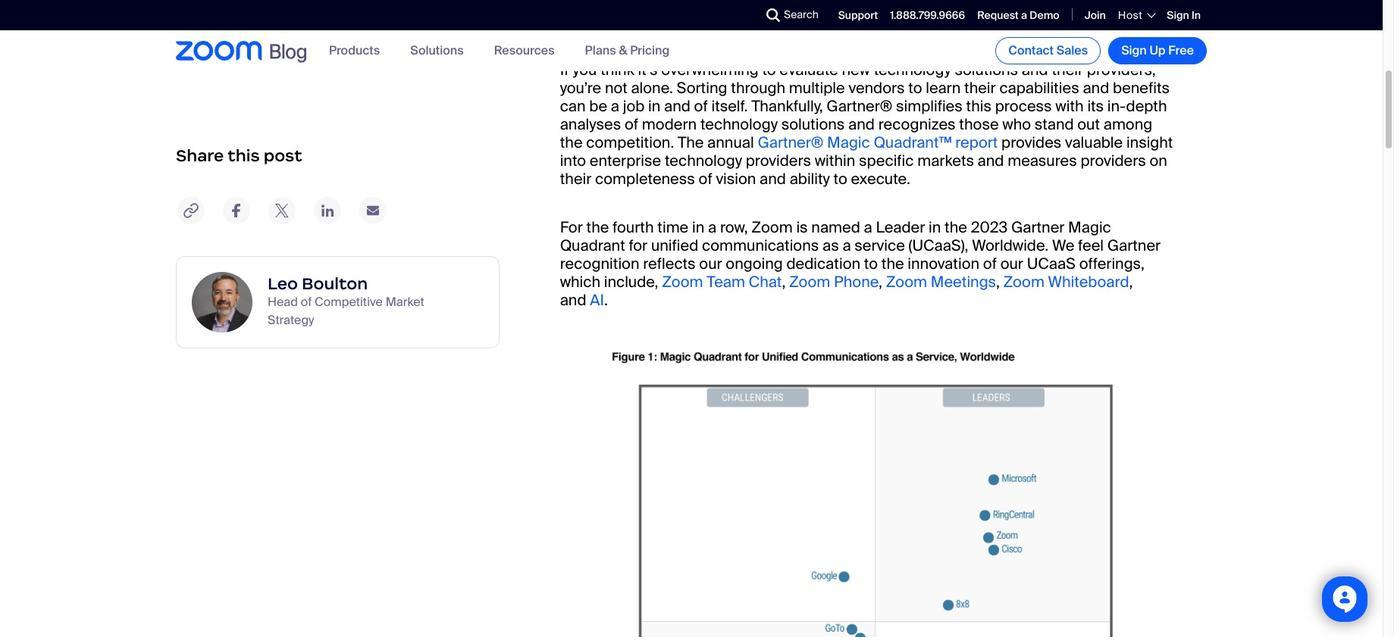 Task type: describe. For each thing, give the bounding box(es) containing it.
feel
[[1078, 236, 1104, 255]]

1 horizontal spatial in
[[692, 217, 705, 237]]

competitive
[[315, 294, 383, 310]]

the down leader
[[882, 254, 904, 274]]

meetings
[[931, 272, 996, 292]]

technology inside the provides valuable insight into enterprise technology providers within specific markets and measures providers on their completeness of vision and ability to execute.
[[665, 151, 742, 170]]

0 horizontal spatial gartner
[[1012, 217, 1065, 237]]

head
[[268, 294, 298, 310]]

support link
[[839, 8, 878, 22]]

zoom down the as
[[789, 272, 831, 292]]

0 vertical spatial technology
[[874, 60, 952, 79]]

2 horizontal spatial in
[[929, 217, 941, 237]]

enterprise
[[590, 151, 661, 170]]

for the fourth time in a row, zoom is named a leader in the 2023 gartner magic quadrant for unified communications as a service (ucaas), worldwide. we feel gartner recognition reflects our ongoing dedication to the innovation of our ucaas offerings, which include,
[[560, 217, 1161, 292]]

zoom phone link
[[789, 272, 879, 292]]

a left demo
[[1022, 8, 1028, 22]]

their inside the provides valuable insight into enterprise technology providers within specific markets and measures providers on their completeness of vision and ability to execute.
[[560, 169, 592, 189]]

process
[[995, 96, 1052, 116]]

, inside , and
[[1129, 272, 1133, 292]]

in inside if you think it's overwhelming to evaluate new technology solutions and their providers, you're not alone. sorting through multiple vendors to learn their capabilities and benefits can be a job in and of itself. thankfully, gartner® simplifies this process with its in-depth analyses of modern technology solutions and recognizes those who stand out among the competition. the annual
[[648, 96, 661, 116]]

sales
[[1057, 42, 1088, 58]]

zoom team chat , zoom phone , zoom meetings , zoom whiteboard
[[662, 272, 1129, 292]]

2 , from the left
[[879, 272, 883, 292]]

support
[[839, 8, 878, 22]]

dedication
[[787, 254, 861, 274]]

within
[[815, 151, 856, 170]]

post
[[264, 146, 302, 166]]

1 vertical spatial technology
[[701, 114, 778, 134]]

1 horizontal spatial their
[[965, 78, 996, 98]]

team
[[707, 272, 745, 292]]

and inside , and
[[560, 290, 587, 310]]

stand
[[1035, 114, 1074, 134]]

contact sales
[[1009, 42, 1088, 58]]

, and
[[560, 272, 1133, 310]]

and down those
[[978, 151, 1004, 170]]

leo
[[268, 274, 298, 294]]

zoom logo image
[[176, 41, 262, 60]]

2 providers from the left
[[1081, 151, 1146, 170]]

leo bolton image
[[192, 272, 253, 333]]

demo
[[1030, 8, 1060, 22]]

job
[[623, 96, 645, 116]]

2 our from the left
[[1001, 254, 1024, 274]]

products
[[329, 43, 380, 59]]

thankfully,
[[752, 96, 823, 116]]

search image
[[767, 8, 780, 22]]

for
[[560, 217, 583, 237]]

sign up free link
[[1109, 37, 1207, 64]]

a left row,
[[708, 217, 717, 237]]

out
[[1078, 114, 1100, 134]]

plans & pricing
[[585, 43, 670, 59]]

depth
[[1127, 96, 1167, 116]]

host
[[1118, 8, 1143, 22]]

email image
[[358, 196, 388, 226]]

(ucaas),
[[909, 236, 969, 255]]

quadrant™
[[874, 133, 952, 152]]

can
[[560, 96, 586, 116]]

resources button
[[494, 43, 555, 59]]

in-
[[1108, 96, 1127, 116]]

of inside leo boulton head of competitive market strategy
[[301, 294, 312, 310]]

analyses
[[560, 114, 621, 134]]

provides valuable insight into enterprise technology providers within specific markets and measures providers on their completeness of vision and ability to execute.
[[560, 133, 1173, 189]]

host button
[[1118, 8, 1155, 22]]

pricing
[[630, 43, 670, 59]]

1.888.799.9666 link
[[891, 8, 965, 22]]

specific
[[859, 151, 914, 170]]

execute.
[[851, 169, 911, 189]]

plans
[[585, 43, 616, 59]]

as
[[823, 236, 839, 255]]

markets
[[918, 151, 974, 170]]

annual
[[708, 133, 754, 152]]

0 vertical spatial solutions
[[955, 60, 1019, 79]]

providers,
[[1087, 60, 1156, 79]]

evaluate
[[780, 60, 838, 79]]

contact sales link
[[996, 37, 1101, 64]]

among
[[1104, 114, 1153, 134]]

ai link
[[590, 290, 604, 310]]

0 horizontal spatial solutions
[[782, 114, 845, 134]]

fourth
[[613, 217, 654, 237]]

and up the
[[664, 96, 691, 116]]

quadrant
[[560, 236, 625, 255]]

sign for sign up free
[[1122, 42, 1147, 58]]

plans & pricing link
[[585, 43, 670, 59]]

capabilities
[[1000, 78, 1080, 98]]

a right the as
[[843, 236, 851, 255]]

sign for sign in
[[1167, 8, 1190, 22]]

competition.
[[586, 133, 674, 152]]

worldwide.
[[972, 236, 1049, 255]]

communications
[[702, 236, 819, 255]]

sign in
[[1167, 8, 1201, 22]]

this inside social sharing element
[[228, 146, 260, 166]]

join link
[[1085, 8, 1106, 22]]

in
[[1192, 8, 1201, 22]]

search
[[784, 8, 819, 21]]

1 our from the left
[[699, 254, 722, 274]]

row,
[[720, 217, 748, 237]]

phone
[[834, 272, 879, 292]]

zoom team chat link
[[662, 272, 782, 292]]

free
[[1169, 42, 1194, 58]]

into
[[560, 151, 586, 170]]



Task type: locate. For each thing, give the bounding box(es) containing it.
share this post
[[176, 146, 302, 166]]

the left 2023
[[945, 217, 968, 237]]

sign up free
[[1122, 42, 1194, 58]]

2 vertical spatial technology
[[665, 151, 742, 170]]

the
[[678, 133, 704, 152]]

technology up simplifies
[[874, 60, 952, 79]]

our right the "unified"
[[699, 254, 722, 274]]

twitter image
[[267, 196, 297, 226]]

0 horizontal spatial their
[[560, 169, 592, 189]]

1 horizontal spatial magic
[[1069, 217, 1112, 237]]

to inside the provides valuable insight into enterprise technology providers within specific markets and measures providers on their completeness of vision and ability to execute.
[[834, 169, 848, 189]]

providers
[[746, 151, 811, 170], [1081, 151, 1146, 170]]

ongoing
[[726, 254, 783, 274]]

request a demo
[[978, 8, 1060, 22]]

zoom inside the for the fourth time in a row, zoom is named a leader in the 2023 gartner magic quadrant for unified communications as a service (ucaas), worldwide. we feel gartner recognition reflects our ongoing dedication to the innovation of our ucaas offerings, which include,
[[752, 217, 793, 237]]

sign up providers,
[[1122, 42, 1147, 58]]

which
[[560, 272, 601, 292]]

ucaas
[[1027, 254, 1076, 274]]

technology
[[874, 60, 952, 79], [701, 114, 778, 134], [665, 151, 742, 170]]

of right head
[[301, 294, 312, 310]]

0 horizontal spatial providers
[[746, 151, 811, 170]]

a right 'be'
[[611, 96, 620, 116]]

of up enterprise
[[625, 114, 639, 134]]

gartner® down new
[[827, 96, 893, 116]]

provides
[[1002, 133, 1062, 152]]

and down vendors
[[849, 114, 875, 134]]

1 horizontal spatial this
[[966, 96, 992, 116]]

modern
[[642, 114, 697, 134]]

contact
[[1009, 42, 1054, 58]]

2 horizontal spatial their
[[1052, 60, 1084, 79]]

for
[[629, 236, 648, 255]]

1 vertical spatial gartner®
[[758, 133, 824, 152]]

1 horizontal spatial gartner
[[1108, 236, 1161, 255]]

their up for
[[560, 169, 592, 189]]

of left itself.
[[694, 96, 708, 116]]

and up out
[[1083, 78, 1110, 98]]

None search field
[[711, 3, 770, 27]]

zoom down the service
[[886, 272, 927, 292]]

reflects
[[643, 254, 696, 274]]

of
[[694, 96, 708, 116], [625, 114, 639, 134], [699, 169, 713, 189], [983, 254, 997, 274], [301, 294, 312, 310]]

innovation
[[908, 254, 980, 274]]

leo boulton head of competitive market strategy
[[268, 274, 425, 328]]

in
[[648, 96, 661, 116], [692, 217, 705, 237], [929, 217, 941, 237]]

strategy
[[268, 312, 314, 328]]

this inside if you think it's overwhelming to evaluate new technology solutions and their providers, you're not alone. sorting through multiple vendors to learn their capabilities and benefits can be a job in and of itself. thankfully, gartner® simplifies this process with its in-depth analyses of modern technology solutions and recognizes those who stand out among the competition. the annual
[[966, 96, 992, 116]]

1 vertical spatial sign
[[1122, 42, 1147, 58]]

their up those
[[965, 78, 996, 98]]

through
[[731, 78, 786, 98]]

you
[[573, 60, 597, 79]]

products button
[[329, 43, 380, 59]]

those
[[960, 114, 999, 134]]

new
[[842, 60, 870, 79]]

solutions button
[[410, 43, 464, 59]]

zoom down the "unified"
[[662, 272, 703, 292]]

in right leader
[[929, 217, 941, 237]]

0 vertical spatial this
[[966, 96, 992, 116]]

our
[[699, 254, 722, 274], [1001, 254, 1024, 274]]

if you think it's overwhelming to evaluate new technology solutions and their providers, you're not alone. sorting through multiple vendors to learn their capabilities and benefits can be a job in and of itself. thankfully, gartner® simplifies this process with its in-depth analyses of modern technology solutions and recognizes those who stand out among the competition. the annual
[[560, 60, 1170, 152]]

and down contact
[[1022, 60, 1049, 79]]

our left ucaas in the top of the page
[[1001, 254, 1024, 274]]

2023
[[971, 217, 1008, 237]]

of down 2023
[[983, 254, 997, 274]]

report
[[956, 133, 998, 152]]

solutions
[[410, 43, 464, 59]]

a right named on the top of page
[[864, 217, 873, 237]]

include,
[[604, 272, 659, 292]]

a
[[1022, 8, 1028, 22], [611, 96, 620, 116], [708, 217, 717, 237], [864, 217, 873, 237], [843, 236, 851, 255]]

1 providers from the left
[[746, 151, 811, 170]]

of inside the provides valuable insight into enterprise technology providers within specific markets and measures providers on their completeness of vision and ability to execute.
[[699, 169, 713, 189]]

copy link image
[[176, 196, 206, 226]]

3 , from the left
[[996, 272, 1000, 292]]

this up report
[[966, 96, 992, 116]]

service
[[855, 236, 905, 255]]

linkedin image
[[312, 196, 343, 226]]

in right job
[[648, 96, 661, 116]]

gartner® inside if you think it's overwhelming to evaluate new technology solutions and their providers, you're not alone. sorting through multiple vendors to learn their capabilities and benefits can be a job in and of itself. thankfully, gartner® simplifies this process with its in-depth analyses of modern technology solutions and recognizes those who stand out among the competition. the annual
[[827, 96, 893, 116]]

ai
[[590, 290, 604, 310]]

vendors
[[849, 78, 905, 98]]

1 horizontal spatial providers
[[1081, 151, 1146, 170]]

recognition
[[560, 254, 640, 274]]

0 vertical spatial magic
[[827, 133, 870, 152]]

gartner up ucaas in the top of the page
[[1012, 217, 1065, 237]]

0 horizontal spatial this
[[228, 146, 260, 166]]

1 horizontal spatial sign
[[1167, 8, 1190, 22]]

the inside if you think it's overwhelming to evaluate new technology solutions and their providers, you're not alone. sorting through multiple vendors to learn their capabilities and benefits can be a job in and of itself. thankfully, gartner® simplifies this process with its in-depth analyses of modern technology solutions and recognizes those who stand out among the competition. the annual
[[560, 133, 583, 152]]

think
[[601, 60, 635, 79]]

search image
[[767, 8, 780, 22]]

gartner® magic quadrant™ report link
[[758, 133, 998, 152]]

ability
[[790, 169, 830, 189]]

this left post
[[228, 146, 260, 166]]

magic inside the for the fourth time in a row, zoom is named a leader in the 2023 gartner magic quadrant for unified communications as a service (ucaas), worldwide. we feel gartner recognition reflects our ongoing dedication to the innovation of our ucaas offerings, which include,
[[1069, 217, 1112, 237]]

1 vertical spatial magic
[[1069, 217, 1112, 237]]

1 horizontal spatial gartner®
[[827, 96, 893, 116]]

the
[[560, 133, 583, 152], [587, 217, 609, 237], [945, 217, 968, 237], [882, 254, 904, 274]]

solutions
[[955, 60, 1019, 79], [782, 114, 845, 134]]

is
[[797, 217, 808, 237]]

and left ai link
[[560, 290, 587, 310]]

zoom whiteboard link
[[1004, 272, 1129, 292]]

its
[[1088, 96, 1104, 116]]

.
[[604, 290, 608, 310]]

to inside the for the fourth time in a row, zoom is named a leader in the 2023 gartner magic quadrant for unified communications as a service (ucaas), worldwide. we feel gartner recognition reflects our ongoing dedication to the innovation of our ucaas offerings, which include,
[[864, 254, 878, 274]]

we
[[1052, 236, 1075, 255]]

completeness
[[595, 169, 695, 189]]

0 horizontal spatial sign
[[1122, 42, 1147, 58]]

benefits
[[1113, 78, 1170, 98]]

in right time
[[692, 217, 705, 237]]

1 vertical spatial solutions
[[782, 114, 845, 134]]

a inside if you think it's overwhelming to evaluate new technology solutions and their providers, you're not alone. sorting through multiple vendors to learn their capabilities and benefits can be a job in and of itself. thankfully, gartner® simplifies this process with its in-depth analyses of modern technology solutions and recognizes those who stand out among the competition. the annual
[[611, 96, 620, 116]]

learn
[[926, 78, 961, 98]]

solutions down contact
[[955, 60, 1019, 79]]

0 horizontal spatial gartner®
[[758, 133, 824, 152]]

1 vertical spatial this
[[228, 146, 260, 166]]

request
[[978, 8, 1019, 22]]

gartner®
[[827, 96, 893, 116], [758, 133, 824, 152]]

itself.
[[712, 96, 748, 116]]

providers down among
[[1081, 151, 1146, 170]]

multiple
[[789, 78, 845, 98]]

1 horizontal spatial our
[[1001, 254, 1024, 274]]

logo blog.svg image
[[270, 40, 306, 64]]

valuable
[[1065, 133, 1123, 152]]

1 , from the left
[[782, 272, 786, 292]]

overwhelming
[[662, 60, 759, 79]]

4 , from the left
[[1129, 272, 1133, 292]]

the down can
[[560, 133, 583, 152]]

zoom down worldwide.
[[1004, 272, 1045, 292]]

gartner right feel
[[1108, 236, 1161, 255]]

sign left the in on the top right of page
[[1167, 8, 1190, 22]]

their
[[1052, 60, 1084, 79], [965, 78, 996, 98], [560, 169, 592, 189]]

resources
[[494, 43, 555, 59]]

technology down 'through'
[[701, 114, 778, 134]]

zoom
[[752, 217, 793, 237], [662, 272, 703, 292], [789, 272, 831, 292], [886, 272, 927, 292], [1004, 272, 1045, 292]]

with
[[1056, 96, 1084, 116]]

magic
[[827, 133, 870, 152], [1069, 217, 1112, 237]]

0 horizontal spatial our
[[699, 254, 722, 274]]

you're
[[560, 78, 601, 98]]

zoom left is
[[752, 217, 793, 237]]

and right vision
[[760, 169, 786, 189]]

technology down modern
[[665, 151, 742, 170]]

providers down thankfully,
[[746, 151, 811, 170]]

gartner® down thankfully,
[[758, 133, 824, 152]]

1 horizontal spatial solutions
[[955, 60, 1019, 79]]

if
[[560, 60, 569, 79]]

unified
[[651, 236, 699, 255]]

alone.
[[631, 78, 673, 98]]

the right for
[[587, 217, 609, 237]]

their down sales
[[1052, 60, 1084, 79]]

boulton
[[302, 274, 368, 294]]

0 vertical spatial sign
[[1167, 8, 1190, 22]]

be
[[589, 96, 607, 116]]

0 horizontal spatial magic
[[827, 133, 870, 152]]

to
[[762, 60, 776, 79], [909, 78, 922, 98], [834, 169, 848, 189], [864, 254, 878, 274]]

sign in link
[[1167, 8, 1201, 22]]

of left vision
[[699, 169, 713, 189]]

solutions down "multiple"
[[782, 114, 845, 134]]

named
[[812, 217, 861, 237]]

social sharing element
[[176, 117, 499, 241]]

0 horizontal spatial in
[[648, 96, 661, 116]]

this
[[966, 96, 992, 116], [228, 146, 260, 166]]

facebook image
[[221, 196, 252, 226]]

0 vertical spatial gartner®
[[827, 96, 893, 116]]

gartner® magic quadrant™ report
[[758, 133, 998, 152]]

of inside the for the fourth time in a row, zoom is named a leader in the 2023 gartner magic quadrant for unified communications as a service (ucaas), worldwide. we feel gartner recognition reflects our ongoing dedication to the innovation of our ucaas offerings, which include,
[[983, 254, 997, 274]]

ai .
[[590, 290, 612, 310]]

vision
[[716, 169, 756, 189]]



Task type: vqa. For each thing, say whether or not it's contained in the screenshot.
enterprise
yes



